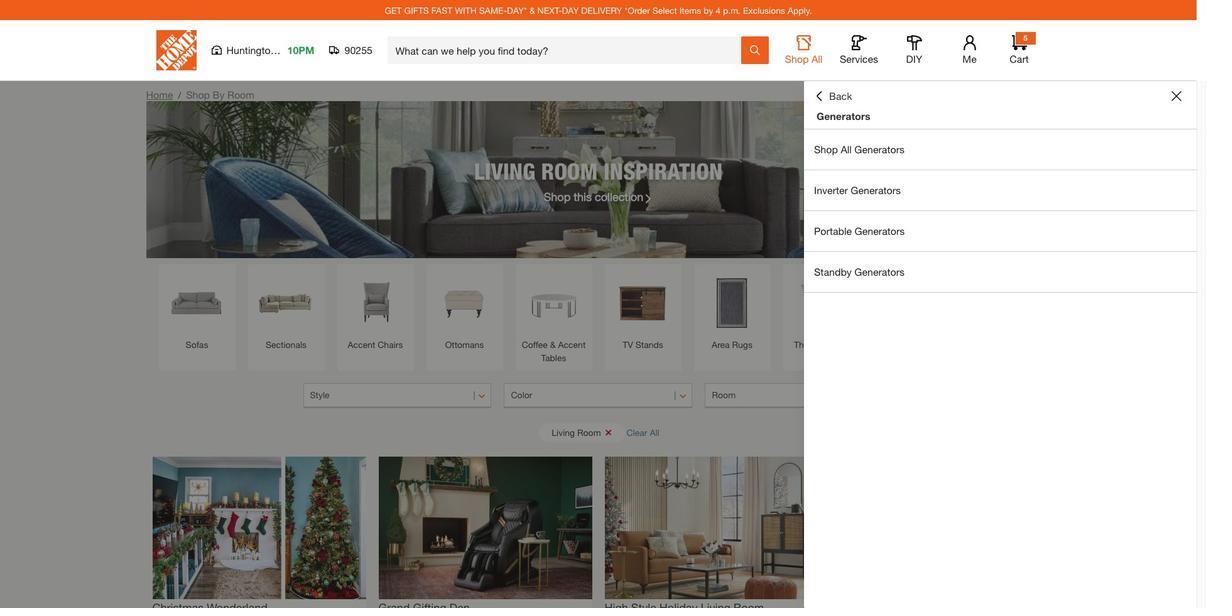 Task type: locate. For each thing, give the bounding box(es) containing it.
all inside shop all generators link
[[841, 143, 852, 155]]

sofas image
[[165, 271, 229, 335]]

living room inspiration
[[474, 157, 723, 184]]

1 vertical spatial all
[[841, 143, 852, 155]]

throw
[[794, 339, 819, 350]]

standby generators
[[814, 266, 905, 278]]

cart
[[1010, 53, 1029, 65]]

& up tables
[[550, 339, 556, 350]]

/
[[178, 90, 181, 101]]

shop right /
[[186, 89, 210, 101]]

What can we help you find today? search field
[[396, 37, 741, 63]]

all for shop all generators
[[841, 143, 852, 155]]

inspiration
[[604, 157, 723, 184]]

shop
[[785, 53, 809, 65], [186, 89, 210, 101], [814, 143, 838, 155], [544, 189, 571, 203]]

accent
[[348, 339, 375, 350], [558, 339, 586, 350]]

accent inside coffee & accent tables
[[558, 339, 586, 350]]

generators up 'portable generators'
[[851, 184, 901, 196]]

0 vertical spatial &
[[530, 5, 535, 15]]

shop all button
[[784, 35, 824, 65]]

all up back button
[[812, 53, 823, 65]]

0 horizontal spatial living
[[474, 157, 535, 184]]

living
[[474, 157, 535, 184], [552, 427, 575, 438]]

diy
[[906, 53, 923, 65]]

2 accent from the left
[[558, 339, 586, 350]]

diy button
[[894, 35, 935, 65]]

1 vertical spatial living
[[552, 427, 575, 438]]

&
[[530, 5, 535, 15], [550, 339, 556, 350]]

area rugs
[[712, 339, 753, 350]]

0 horizontal spatial accent
[[348, 339, 375, 350]]

stretchy image image
[[152, 457, 366, 599], [379, 457, 592, 599], [605, 457, 818, 599]]

1 horizontal spatial living
[[552, 427, 575, 438]]

apply.
[[788, 5, 812, 15]]

with
[[455, 5, 477, 15]]

portable
[[814, 225, 852, 237]]

3 stretchy image image from the left
[[605, 457, 818, 599]]

menu
[[804, 129, 1197, 293]]

10pm
[[287, 44, 314, 56]]

chairs
[[378, 339, 403, 350]]

*order
[[625, 5, 650, 15]]

by
[[213, 89, 225, 101]]

all inside shop all button
[[812, 53, 823, 65]]

services button
[[839, 35, 879, 65]]

shop left this
[[544, 189, 571, 203]]

shop inside menu
[[814, 143, 838, 155]]

shop all
[[785, 53, 823, 65]]

get
[[385, 5, 402, 15]]

generators
[[817, 110, 871, 122], [855, 143, 905, 155], [851, 184, 901, 196], [855, 225, 905, 237], [855, 266, 905, 278]]

ottomans link
[[433, 271, 497, 351]]

inverter generators
[[814, 184, 901, 196]]

0 horizontal spatial all
[[650, 427, 660, 438]]

coffee
[[522, 339, 548, 350]]

generators down the back
[[817, 110, 871, 122]]

shop for shop all
[[785, 53, 809, 65]]

coffee & accent tables
[[522, 339, 586, 363]]

shop inside button
[[785, 53, 809, 65]]

0 vertical spatial all
[[812, 53, 823, 65]]

all right clear
[[650, 427, 660, 438]]

exclusions
[[743, 5, 785, 15]]

0 horizontal spatial stretchy image image
[[152, 457, 366, 599]]

fast
[[432, 5, 453, 15]]

room
[[227, 89, 254, 101], [541, 157, 598, 184], [712, 390, 736, 400], [577, 427, 601, 438]]

inverter generators link
[[804, 170, 1197, 210]]

clear
[[627, 427, 648, 438]]

all inside clear all button
[[650, 427, 660, 438]]

sofas link
[[165, 271, 229, 351]]

2 vertical spatial all
[[650, 427, 660, 438]]

stands
[[636, 339, 663, 350]]

accent up tables
[[558, 339, 586, 350]]

all for shop all
[[812, 53, 823, 65]]

get gifts fast with same-day* & next-day delivery *order select items by 4 p.m. exclusions apply.
[[385, 5, 812, 15]]

0 horizontal spatial &
[[530, 5, 535, 15]]

sectionals image
[[254, 271, 318, 335]]

room down "area"
[[712, 390, 736, 400]]

living room
[[552, 427, 601, 438]]

services
[[840, 53, 878, 65]]

2 horizontal spatial stretchy image image
[[605, 457, 818, 599]]

1 horizontal spatial stretchy image image
[[379, 457, 592, 599]]

1 horizontal spatial &
[[550, 339, 556, 350]]

coffee & accent tables image
[[522, 271, 586, 335]]

drawer close image
[[1172, 91, 1182, 101]]

huntington
[[227, 44, 276, 56]]

throw blankets image
[[879, 271, 943, 335]]

shop up the "inverter"
[[814, 143, 838, 155]]

shop down apply.
[[785, 53, 809, 65]]

generators for inverter
[[851, 184, 901, 196]]

0 vertical spatial living
[[474, 157, 535, 184]]

living inside button
[[552, 427, 575, 438]]

all up inverter generators
[[841, 143, 852, 155]]

throw pillows link
[[790, 271, 854, 351]]

sofas
[[186, 339, 208, 350]]

accent chairs link
[[343, 271, 407, 351]]

sectionals
[[266, 339, 307, 350]]

living for living room
[[552, 427, 575, 438]]

& right day*
[[530, 5, 535, 15]]

throw pillows
[[794, 339, 849, 350]]

ottomans
[[445, 339, 484, 350]]

shop this collection
[[544, 189, 644, 203]]

1 horizontal spatial all
[[812, 53, 823, 65]]

accent left chairs
[[348, 339, 375, 350]]

tv
[[623, 339, 633, 350]]

back button
[[814, 90, 852, 102]]

the home depot logo image
[[156, 30, 196, 70]]

me button
[[950, 35, 990, 65]]

shop all generators
[[814, 143, 905, 155]]

1 horizontal spatial accent
[[558, 339, 586, 350]]

1 stretchy image image from the left
[[152, 457, 366, 599]]

all
[[812, 53, 823, 65], [841, 143, 852, 155], [650, 427, 660, 438]]

accent chairs
[[348, 339, 403, 350]]

back
[[829, 90, 852, 102]]

4
[[716, 5, 721, 15]]

2 horizontal spatial all
[[841, 143, 852, 155]]

generators up standby generators
[[855, 225, 905, 237]]

huntington park
[[227, 44, 300, 56]]

cart 5
[[1010, 33, 1029, 65]]

gifts
[[404, 5, 429, 15]]

1 vertical spatial &
[[550, 339, 556, 350]]

room down color button
[[577, 427, 601, 438]]

shop for shop all generators
[[814, 143, 838, 155]]

generators down 'portable generators'
[[855, 266, 905, 278]]

clear all button
[[627, 421, 660, 444]]

accent chairs image
[[343, 271, 407, 335]]



Task type: vqa. For each thing, say whether or not it's contained in the screenshot.
Cart 5 at the right top
yes



Task type: describe. For each thing, give the bounding box(es) containing it.
throw pillows image
[[790, 271, 854, 335]]

90255 button
[[330, 44, 373, 57]]

shop for shop this collection
[[544, 189, 571, 203]]

day
[[562, 5, 579, 15]]

tv stands
[[623, 339, 663, 350]]

all for clear all
[[650, 427, 660, 438]]

room right by on the top of page
[[227, 89, 254, 101]]

home / shop by room
[[146, 89, 254, 101]]

clear all
[[627, 427, 660, 438]]

collection
[[595, 189, 644, 203]]

p.m.
[[723, 5, 741, 15]]

area rugs image
[[700, 271, 764, 335]]

me
[[963, 53, 977, 65]]

generators up inverter generators
[[855, 143, 905, 155]]

style
[[310, 390, 330, 400]]

standby
[[814, 266, 852, 278]]

shop all generators link
[[804, 129, 1197, 170]]

standby generators link
[[804, 252, 1197, 292]]

5
[[1024, 33, 1028, 43]]

1 accent from the left
[[348, 339, 375, 350]]

home link
[[146, 89, 173, 101]]

living for living room inspiration
[[474, 157, 535, 184]]

day*
[[507, 5, 527, 15]]

sectionals link
[[254, 271, 318, 351]]

pillows
[[821, 339, 849, 350]]

style button
[[303, 383, 492, 408]]

menu containing shop all generators
[[804, 129, 1197, 293]]

area rugs link
[[700, 271, 764, 351]]

living room button
[[539, 423, 625, 442]]

coffee & accent tables link
[[522, 271, 586, 364]]

color
[[511, 390, 532, 400]]

portable generators link
[[804, 211, 1197, 251]]

shop this collection link
[[544, 188, 653, 205]]

90255
[[345, 44, 373, 56]]

select
[[653, 5, 677, 15]]

this
[[574, 189, 592, 203]]

park
[[279, 44, 300, 56]]

rugs
[[732, 339, 753, 350]]

area
[[712, 339, 730, 350]]

& inside coffee & accent tables
[[550, 339, 556, 350]]

2 stretchy image image from the left
[[379, 457, 592, 599]]

ottomans image
[[433, 271, 497, 335]]

feedback link image
[[1189, 212, 1206, 280]]

same-
[[479, 5, 507, 15]]

items
[[680, 5, 701, 15]]

room up this
[[541, 157, 598, 184]]

room inside button
[[577, 427, 601, 438]]

generators for portable
[[855, 225, 905, 237]]

room inside button
[[712, 390, 736, 400]]

generators for standby
[[855, 266, 905, 278]]

color button
[[504, 383, 693, 408]]

tables
[[541, 353, 566, 363]]

tv stands link
[[611, 271, 675, 351]]

by
[[704, 5, 713, 15]]

inverter
[[814, 184, 848, 196]]

portable generators
[[814, 225, 905, 237]]

delivery
[[581, 5, 622, 15]]

next-
[[538, 5, 562, 15]]

room button
[[705, 383, 894, 408]]

curtains & drapes image
[[968, 271, 1032, 335]]

tv stands image
[[611, 271, 675, 335]]

home
[[146, 89, 173, 101]]



